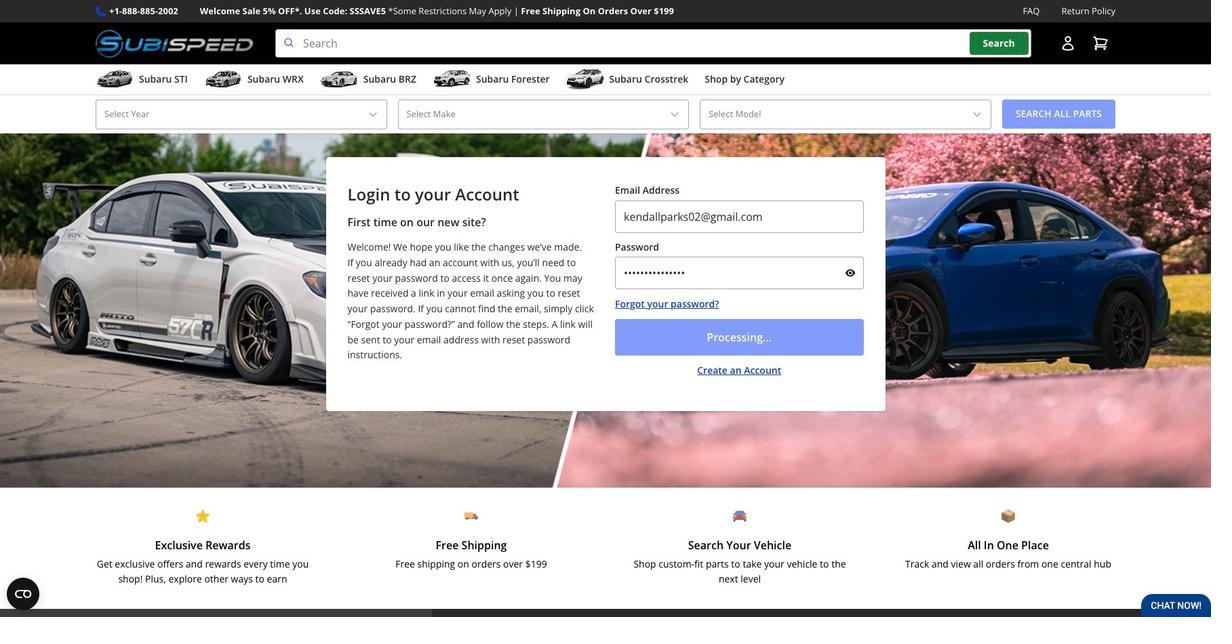 Task type: locate. For each thing, give the bounding box(es) containing it.
a subaru sti thumbnail image image
[[96, 69, 134, 90]]

rewards image
[[196, 510, 210, 523]]

Password password field
[[615, 257, 864, 290]]

select make image
[[670, 109, 680, 120]]

Email Address text field
[[615, 200, 864, 233]]

Select Year button
[[96, 100, 387, 129]]

open widget image
[[7, 579, 39, 611]]

shipping image
[[465, 510, 478, 523]]

search input field
[[275, 29, 1032, 58]]

Select Make button
[[398, 100, 689, 129]]

subispeed logo image
[[96, 29, 254, 58]]



Task type: describe. For each thing, give the bounding box(es) containing it.
a subaru wrx thumbnail image image
[[204, 69, 242, 90]]

select model image
[[972, 109, 983, 120]]

a subaru forester thumbnail image image
[[433, 69, 471, 90]]

a subaru crosstrek thumbnail image image
[[566, 69, 604, 90]]

button image
[[1060, 35, 1076, 52]]

a subaru brz thumbnail image image
[[320, 69, 358, 90]]

toggle password visibility image
[[845, 268, 856, 279]]

select year image
[[367, 109, 378, 120]]

a collage of action shots of vehicles image
[[0, 81, 1211, 488]]

Select Model button
[[700, 100, 991, 129]]

search vehicle image
[[733, 510, 747, 523]]

all in one image
[[1002, 510, 1015, 523]]



Task type: vqa. For each thing, say whether or not it's contained in the screenshot.
WRX
no



